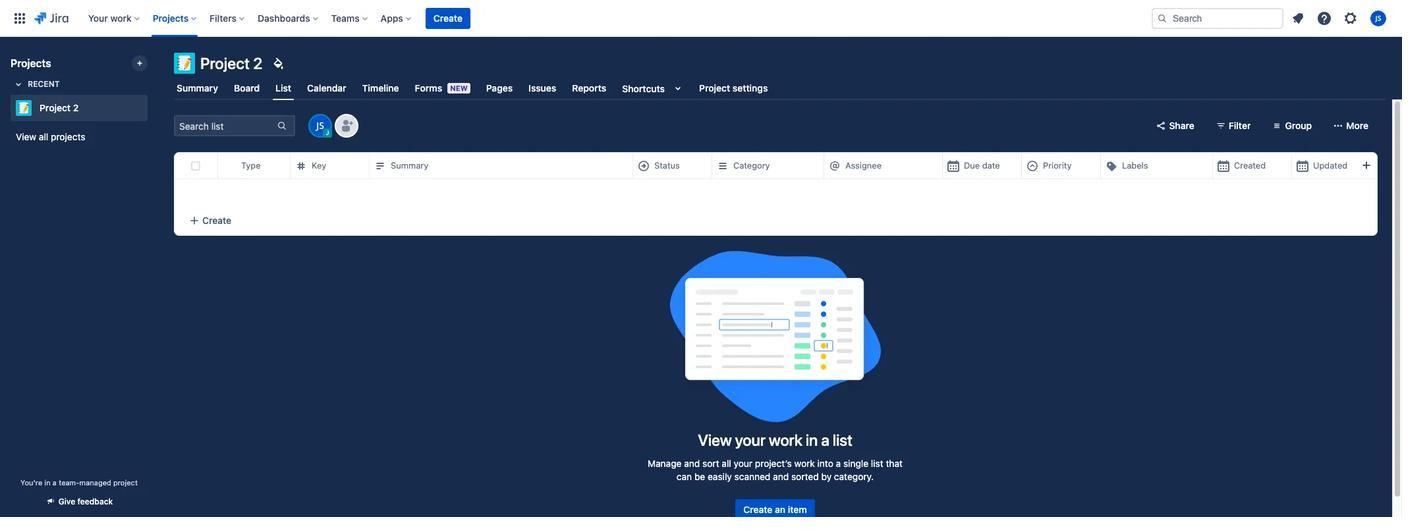 Task type: locate. For each thing, give the bounding box(es) containing it.
0 vertical spatial view
[[16, 131, 36, 142]]

teams button
[[327, 8, 373, 29]]

view left projects at the top of page
[[16, 131, 36, 142]]

all up easily
[[722, 458, 732, 469]]

view up sort
[[698, 431, 732, 450]]

your up "scanned"
[[734, 458, 753, 469]]

your up project's
[[735, 431, 766, 450]]

0 horizontal spatial summary
[[177, 82, 218, 94]]

project left settings
[[700, 82, 731, 94]]

a left the team-
[[53, 479, 57, 487]]

a up into
[[822, 431, 830, 450]]

2 up view all projects link in the top left of the page
[[73, 102, 79, 113]]

2 left set background color image
[[253, 54, 263, 73]]

0 horizontal spatial and
[[684, 458, 700, 469]]

create button
[[426, 8, 471, 29], [175, 206, 1378, 235]]

0 horizontal spatial 2
[[73, 102, 79, 113]]

reports link
[[570, 76, 609, 100]]

category
[[734, 160, 770, 171]]

you're
[[20, 479, 42, 487]]

you're in a team-managed project
[[20, 479, 138, 487]]

view for view your work in a list
[[698, 431, 732, 450]]

0 vertical spatial create
[[434, 12, 463, 23]]

priority
[[1044, 160, 1072, 171]]

your
[[735, 431, 766, 450], [734, 458, 753, 469]]

and down project's
[[773, 471, 789, 483]]

updated
[[1314, 160, 1348, 171]]

due
[[964, 160, 980, 171]]

work
[[110, 12, 132, 23], [769, 431, 803, 450], [795, 458, 815, 469]]

projects up recent
[[11, 57, 51, 69]]

create an item button
[[736, 500, 815, 517]]

reports
[[572, 82, 607, 94]]

1 vertical spatial create
[[202, 215, 231, 226]]

project 2 up board
[[200, 54, 263, 73]]

2 horizontal spatial a
[[836, 458, 841, 469]]

2 vertical spatial work
[[795, 458, 815, 469]]

in right you're
[[44, 479, 51, 487]]

issues
[[529, 82, 557, 94]]

give
[[58, 497, 75, 507]]

work up project's
[[769, 431, 803, 450]]

1 horizontal spatial view
[[698, 431, 732, 450]]

projects
[[153, 12, 189, 23], [11, 57, 51, 69]]

in up into
[[806, 431, 818, 450]]

help image
[[1317, 10, 1333, 26]]

list
[[833, 431, 853, 450], [871, 458, 884, 469]]

in
[[806, 431, 818, 450], [44, 479, 51, 487]]

into
[[818, 458, 834, 469]]

2 horizontal spatial project
[[700, 82, 731, 94]]

primary element
[[8, 0, 1152, 37]]

0 horizontal spatial list
[[833, 431, 853, 450]]

1 horizontal spatial create
[[434, 12, 463, 23]]

Search list text field
[[175, 117, 276, 135]]

1 horizontal spatial project
[[200, 54, 250, 73]]

work up sorted
[[795, 458, 815, 469]]

project down recent
[[40, 102, 71, 113]]

project up board
[[200, 54, 250, 73]]

project 2 down recent
[[40, 102, 79, 113]]

appswitcher icon image
[[12, 10, 28, 26]]

1 vertical spatial a
[[836, 458, 841, 469]]

single
[[844, 458, 869, 469]]

1 vertical spatial view
[[698, 431, 732, 450]]

timeline link
[[360, 76, 402, 100]]

view for view all projects
[[16, 131, 36, 142]]

set background color image
[[271, 55, 286, 71]]

0 vertical spatial project 2
[[200, 54, 263, 73]]

summary inside summary link
[[177, 82, 218, 94]]

0 vertical spatial summary
[[177, 82, 218, 94]]

and up the can
[[684, 458, 700, 469]]

view
[[16, 131, 36, 142], [698, 431, 732, 450]]

projects
[[51, 131, 85, 142]]

feedback
[[77, 497, 113, 507]]

1 vertical spatial all
[[722, 458, 732, 469]]

sorted
[[792, 471, 819, 483]]

1 vertical spatial your
[[734, 458, 753, 469]]

create an item
[[744, 504, 807, 516]]

all left projects at the top of page
[[39, 131, 48, 142]]

1 horizontal spatial all
[[722, 458, 732, 469]]

timeline
[[362, 82, 399, 94]]

create button down category on the top right of the page
[[175, 206, 1378, 235]]

0 horizontal spatial all
[[39, 131, 48, 142]]

apps button
[[377, 8, 417, 29]]

add people image
[[339, 118, 355, 134]]

1 horizontal spatial and
[[773, 471, 789, 483]]

group button
[[1265, 115, 1321, 136]]

forms
[[415, 82, 442, 94]]

project 2 link
[[11, 95, 142, 121]]

manage
[[648, 458, 682, 469]]

projects button
[[149, 8, 202, 29]]

projects left filters
[[153, 12, 189, 23]]

more button
[[1326, 115, 1377, 136]]

1 vertical spatial in
[[44, 479, 51, 487]]

manage and sort all your project's work into a single list that can be easily scanned and sorted by category.
[[648, 458, 903, 483]]

issues link
[[526, 76, 559, 100]]

list up single
[[833, 431, 853, 450]]

your work
[[88, 12, 132, 23]]

banner
[[0, 0, 1403, 37]]

1 horizontal spatial a
[[822, 431, 830, 450]]

calendar
[[307, 82, 347, 94]]

1 vertical spatial summary
[[391, 160, 429, 171]]

managed
[[79, 479, 111, 487]]

0 vertical spatial a
[[822, 431, 830, 450]]

be
[[695, 471, 706, 483]]

tab list
[[166, 76, 1395, 100]]

can
[[677, 471, 692, 483]]

1 horizontal spatial projects
[[153, 12, 189, 23]]

assignee
[[846, 160, 882, 171]]

a inside manage and sort all your project's work into a single list that can be easily scanned and sorted by category.
[[836, 458, 841, 469]]

0 horizontal spatial project 2
[[40, 102, 79, 113]]

0 vertical spatial work
[[110, 12, 132, 23]]

recent
[[28, 79, 60, 89]]

work right your
[[110, 12, 132, 23]]

all
[[39, 131, 48, 142], [722, 458, 732, 469]]

0 horizontal spatial create
[[202, 215, 231, 226]]

1 vertical spatial list
[[871, 458, 884, 469]]

project
[[200, 54, 250, 73], [700, 82, 731, 94], [40, 102, 71, 113]]

1 vertical spatial projects
[[11, 57, 51, 69]]

1 vertical spatial 2
[[73, 102, 79, 113]]

1 horizontal spatial 2
[[253, 54, 263, 73]]

and
[[684, 458, 700, 469], [773, 471, 789, 483]]

0 vertical spatial 2
[[253, 54, 263, 73]]

row
[[175, 152, 1403, 179]]

2
[[253, 54, 263, 73], [73, 102, 79, 113]]

list left that
[[871, 458, 884, 469]]

1 vertical spatial project
[[700, 82, 731, 94]]

board
[[234, 82, 260, 94]]

project
[[113, 479, 138, 487]]

0 vertical spatial projects
[[153, 12, 189, 23]]

create
[[434, 12, 463, 23], [202, 215, 231, 226], [744, 504, 773, 516]]

summary
[[177, 82, 218, 94], [391, 160, 429, 171]]

create button right apps dropdown button
[[426, 8, 471, 29]]

view your work in a list
[[698, 431, 853, 450]]

a
[[822, 431, 830, 450], [836, 458, 841, 469], [53, 479, 57, 487]]

filter
[[1229, 120, 1252, 131]]

filters
[[210, 12, 237, 23]]

1 vertical spatial work
[[769, 431, 803, 450]]

2 vertical spatial create
[[744, 504, 773, 516]]

0 horizontal spatial project
[[40, 102, 71, 113]]

a right into
[[836, 458, 841, 469]]

jira image
[[34, 10, 68, 26], [34, 10, 68, 26]]

2 horizontal spatial create
[[744, 504, 773, 516]]

create project image
[[134, 58, 145, 69]]

1 horizontal spatial list
[[871, 458, 884, 469]]

0 horizontal spatial view
[[16, 131, 36, 142]]

0 vertical spatial in
[[806, 431, 818, 450]]

0 vertical spatial create button
[[426, 8, 471, 29]]

calendar link
[[305, 76, 349, 100]]

Search field
[[1152, 8, 1284, 29]]

2 vertical spatial a
[[53, 479, 57, 487]]

create inside "primary" element
[[434, 12, 463, 23]]

project's
[[755, 458, 792, 469]]

project 2
[[200, 54, 263, 73], [40, 102, 79, 113]]

your
[[88, 12, 108, 23]]

2 vertical spatial project
[[40, 102, 71, 113]]



Task type: describe. For each thing, give the bounding box(es) containing it.
1 horizontal spatial summary
[[391, 160, 429, 171]]

your work button
[[84, 8, 145, 29]]

type
[[241, 160, 261, 171]]

share
[[1170, 120, 1195, 131]]

settings image
[[1344, 10, 1359, 26]]

0 vertical spatial project
[[200, 54, 250, 73]]

that
[[886, 458, 903, 469]]

pages
[[486, 82, 513, 94]]

create inside button
[[744, 504, 773, 516]]

apps
[[381, 12, 403, 23]]

category.
[[835, 471, 874, 483]]

labels
[[1123, 160, 1149, 171]]

sort
[[703, 458, 720, 469]]

1 horizontal spatial project 2
[[200, 54, 263, 73]]

share button
[[1149, 115, 1203, 136]]

create button inside "primary" element
[[426, 8, 471, 29]]

row containing type
[[175, 152, 1403, 179]]

view all projects
[[16, 131, 85, 142]]

0 vertical spatial all
[[39, 131, 48, 142]]

projects inside popup button
[[153, 12, 189, 23]]

list inside manage and sort all your project's work into a single list that can be easily scanned and sorted by category.
[[871, 458, 884, 469]]

give feedback
[[58, 497, 113, 507]]

1 vertical spatial and
[[773, 471, 789, 483]]

your profile and settings image
[[1371, 10, 1387, 26]]

project settings
[[700, 82, 768, 94]]

work inside manage and sort all your project's work into a single list that can be easily scanned and sorted by category.
[[795, 458, 815, 469]]

summary link
[[174, 76, 221, 100]]

easily
[[708, 471, 732, 483]]

tab list containing list
[[166, 76, 1395, 100]]

1 vertical spatial project 2
[[40, 102, 79, 113]]

your inside manage and sort all your project's work into a single list that can be easily scanned and sorted by category.
[[734, 458, 753, 469]]

search image
[[1158, 13, 1168, 23]]

banner containing your work
[[0, 0, 1403, 37]]

date
[[983, 160, 1001, 171]]

key
[[312, 160, 326, 171]]

project inside 'link'
[[700, 82, 731, 94]]

shortcuts
[[622, 83, 665, 94]]

status
[[655, 160, 680, 171]]

all inside manage and sort all your project's work into a single list that can be easily scanned and sorted by category.
[[722, 458, 732, 469]]

give feedback button
[[37, 491, 121, 513]]

list
[[276, 82, 291, 93]]

project settings link
[[697, 76, 771, 100]]

new
[[450, 84, 468, 92]]

filters button
[[206, 8, 250, 29]]

scanned
[[735, 471, 771, 483]]

collapse recent projects image
[[11, 76, 26, 92]]

an
[[775, 504, 786, 516]]

pages link
[[484, 76, 516, 100]]

work inside dropdown button
[[110, 12, 132, 23]]

teams
[[331, 12, 360, 23]]

jacob simon image
[[310, 115, 331, 136]]

0 horizontal spatial in
[[44, 479, 51, 487]]

0 vertical spatial your
[[735, 431, 766, 450]]

add to starred image
[[144, 100, 160, 116]]

shortcuts button
[[620, 76, 689, 100]]

board link
[[231, 76, 262, 100]]

created
[[1235, 160, 1267, 171]]

dashboards
[[258, 12, 310, 23]]

1 horizontal spatial in
[[806, 431, 818, 450]]

by
[[822, 471, 832, 483]]

0 vertical spatial list
[[833, 431, 853, 450]]

view all projects link
[[11, 125, 148, 149]]

settings
[[733, 82, 768, 94]]

group
[[1286, 120, 1313, 131]]

dashboards button
[[254, 8, 323, 29]]

team-
[[59, 479, 79, 487]]

0 horizontal spatial a
[[53, 479, 57, 487]]

1 vertical spatial create button
[[175, 206, 1378, 235]]

0 horizontal spatial projects
[[11, 57, 51, 69]]

filter button
[[1208, 115, 1259, 136]]

0 vertical spatial and
[[684, 458, 700, 469]]

more
[[1347, 120, 1369, 131]]

item
[[788, 504, 807, 516]]

notifications image
[[1291, 10, 1307, 26]]

due date
[[964, 160, 1001, 171]]



Task type: vqa. For each thing, say whether or not it's contained in the screenshot.
on
no



